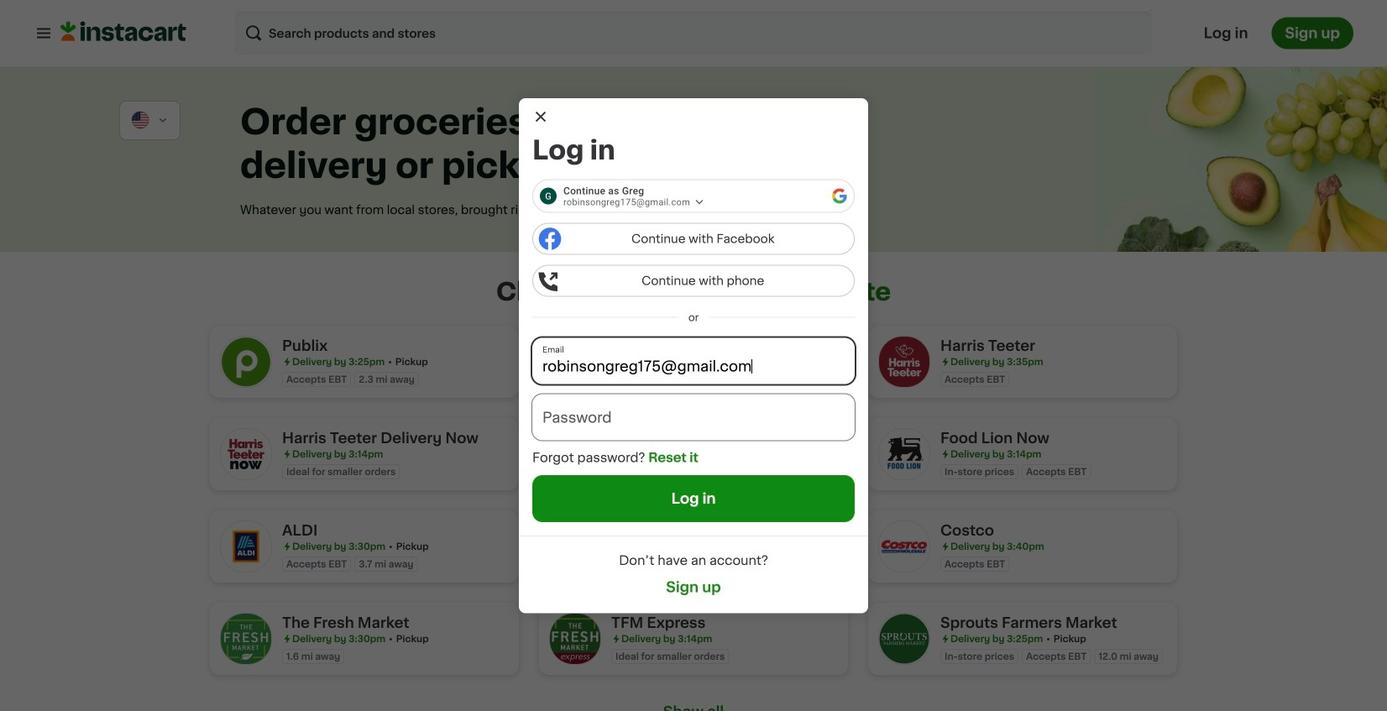 Task type: describe. For each thing, give the bounding box(es) containing it.
united states element
[[130, 110, 151, 131]]

aldi image
[[220, 521, 272, 573]]

food lion now image
[[878, 428, 931, 480]]

quick picks by publix image
[[549, 336, 601, 388]]

publix image
[[220, 336, 272, 388]]

instacart home image
[[60, 21, 186, 42]]

food lion image
[[549, 428, 601, 480]]

Password password field
[[532, 394, 855, 440]]

sprouts farmers market image
[[878, 613, 931, 665]]



Task type: locate. For each thing, give the bounding box(es) containing it.
harris teeter delivery now image
[[220, 428, 272, 480]]

costco image
[[878, 521, 931, 573]]

close modal image
[[532, 108, 549, 125]]

Email email field
[[532, 338, 855, 384]]

tfm express image
[[549, 613, 601, 665]]

the fresh market image
[[220, 613, 272, 665]]

aldi express image
[[549, 521, 601, 573]]

harris teeter image
[[878, 336, 931, 388]]

open main menu image
[[34, 23, 54, 43]]



Task type: vqa. For each thing, say whether or not it's contained in the screenshot.
left available
no



